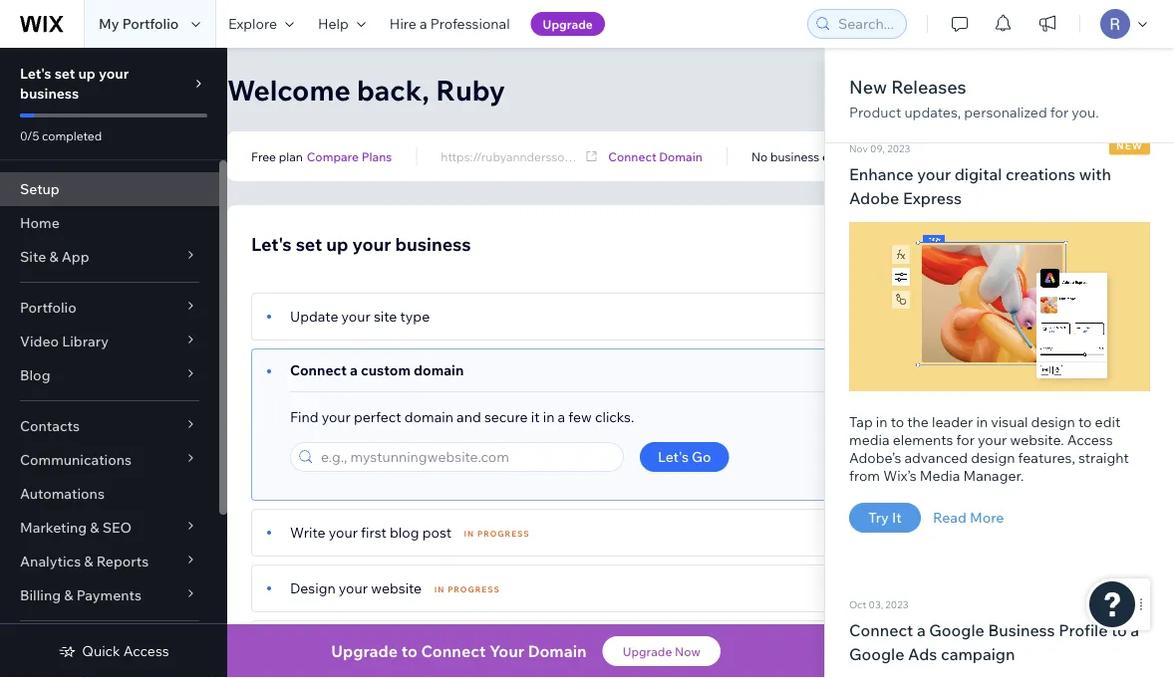 Task type: vqa. For each thing, say whether or not it's contained in the screenshot.
between
no



Task type: describe. For each thing, give the bounding box(es) containing it.
0 horizontal spatial in
[[543, 409, 555, 426]]

your left first
[[329, 524, 358, 542]]

1 horizontal spatial google
[[849, 644, 904, 664]]

0/5
[[20, 128, 39, 143]]

let's set up your business inside sidebar element
[[20, 65, 129, 102]]

website.
[[1010, 432, 1064, 449]]

website
[[371, 580, 422, 598]]

oct 03, 2023 connect a google business profile to a google ads campaign
[[849, 598, 1139, 664]]

now
[[675, 644, 700, 659]]

domain for custom
[[414, 362, 464, 379]]

on
[[359, 636, 375, 653]]

contacts button
[[0, 410, 219, 444]]

sidebar element
[[0, 48, 227, 679]]

marketing & seo
[[20, 519, 132, 537]]

profile
[[1059, 620, 1108, 640]]

your right find
[[322, 409, 351, 426]]

set inside let's set up your business
[[55, 65, 75, 82]]

for inside tap in to the leader in visual design to edit media elements for your website. access adobe's advanced design features, straight from wix's media manager.
[[956, 432, 975, 449]]

get
[[290, 636, 314, 653]]

product
[[849, 104, 901, 121]]

your
[[489, 642, 524, 662]]

2023 for oct 03, 2023 connect a google business profile to a google ads campaign
[[885, 598, 908, 611]]

clicks.
[[595, 409, 634, 426]]

help button
[[306, 0, 378, 48]]

& for billing
[[64, 587, 73, 604]]

site
[[374, 308, 397, 325]]

portfolio
[[664, 149, 711, 164]]

custom
[[361, 362, 411, 379]]

access inside tap in to the leader in visual design to edit media elements for your website. access adobe's advanced design features, straight from wix's media manager.
[[1067, 432, 1113, 449]]

to left the
[[891, 414, 904, 431]]

the
[[907, 414, 929, 431]]

app
[[62, 248, 89, 266]]

perfect
[[354, 409, 401, 426]]

media
[[920, 467, 960, 485]]

adobe's
[[849, 449, 901, 467]]

write
[[290, 524, 326, 542]]

access inside button
[[123, 643, 169, 660]]

home link
[[0, 206, 219, 240]]

video library button
[[0, 325, 219, 359]]

secure
[[484, 409, 528, 426]]

update
[[290, 308, 338, 325]]

communications button
[[0, 444, 219, 477]]

connect left portfolio
[[608, 149, 656, 164]]

quick
[[82, 643, 120, 660]]

billing
[[20, 587, 61, 604]]

quick access
[[82, 643, 169, 660]]

find your perfect domain and secure it in a few clicks.
[[290, 409, 634, 426]]

visual
[[991, 414, 1028, 431]]

it
[[531, 409, 540, 426]]

new
[[1116, 140, 1143, 152]]

billing & payments
[[20, 587, 141, 604]]

completed
[[42, 128, 102, 143]]

with
[[1079, 164, 1111, 184]]

tap
[[849, 414, 873, 431]]

compare plans link
[[307, 148, 392, 165]]

found
[[317, 636, 355, 653]]

upgrade for upgrade to connect your domain
[[331, 642, 398, 662]]

nov 09, 2023
[[849, 143, 910, 155]]

video library
[[20, 333, 109, 350]]

progress for write your first blog post
[[477, 529, 530, 539]]

business inside let's set up your business
[[20, 85, 79, 102]]

releases
[[891, 75, 966, 98]]

09,
[[870, 143, 885, 155]]

connect domain link
[[608, 148, 703, 165]]

& for marketing
[[90, 519, 99, 537]]

1 vertical spatial let's
[[251, 233, 292, 255]]

let's inside let's set up your business
[[20, 65, 51, 82]]

connect domain
[[608, 149, 703, 164]]

https://rubyanndersson.wixsite.com/my-
[[441, 149, 664, 164]]

more
[[970, 509, 1004, 527]]

manager.
[[963, 467, 1024, 485]]

and
[[457, 409, 481, 426]]

hire a professional link
[[378, 0, 522, 48]]

read more
[[933, 509, 1004, 527]]

few
[[568, 409, 592, 426]]

analytics
[[20, 553, 81, 571]]

find
[[290, 409, 318, 426]]

0 horizontal spatial google
[[378, 636, 426, 653]]

1 horizontal spatial let's set up your business
[[251, 233, 471, 255]]

site
[[20, 248, 46, 266]]

a right profile
[[1130, 620, 1139, 640]]

connect inside oct 03, 2023 connect a google business profile to a google ads campaign
[[849, 620, 913, 640]]

go
[[692, 448, 711, 466]]

1 horizontal spatial set
[[296, 233, 322, 255]]

upgrade now
[[623, 644, 700, 659]]

https://rubyanndersson.wixsite.com/my-portfolio
[[441, 149, 711, 164]]

let's inside button
[[658, 448, 689, 466]]

a right hire
[[420, 15, 427, 32]]

upgrade now button
[[603, 637, 720, 667]]

my
[[99, 15, 119, 32]]

campaign
[[941, 644, 1015, 664]]

hire a professional
[[390, 15, 510, 32]]

media
[[849, 432, 890, 449]]

in progress for design your website
[[434, 585, 500, 595]]

communications
[[20, 451, 132, 469]]

connect left your in the bottom left of the page
[[421, 642, 486, 662]]

billing & payments button
[[0, 579, 219, 613]]

e.g., mystunningwebsite.com field
[[315, 444, 617, 471]]

design your website
[[290, 580, 422, 598]]

new releases product updates, personalized for you.
[[849, 75, 1099, 121]]

for inside new releases product updates, personalized for you.
[[1050, 104, 1069, 121]]

a up ads on the bottom of page
[[917, 620, 926, 640]]



Task type: locate. For each thing, give the bounding box(es) containing it.
leader
[[932, 414, 973, 431]]

automations link
[[0, 477, 219, 511]]

type
[[400, 308, 430, 325]]

portfolio
[[122, 15, 179, 32], [20, 299, 76, 316]]

1 horizontal spatial domain
[[659, 149, 703, 164]]

portfolio button
[[0, 291, 219, 325]]

in progress
[[464, 529, 530, 539], [434, 585, 500, 595]]

a left custom in the left bottom of the page
[[350, 362, 358, 379]]

0 horizontal spatial set
[[55, 65, 75, 82]]

upgrade inside button
[[543, 16, 593, 31]]

2023
[[887, 143, 910, 155], [885, 598, 908, 611]]

your up 'express'
[[917, 164, 951, 184]]

portfolio up video
[[20, 299, 76, 316]]

setup link
[[0, 172, 219, 206]]

in right tap
[[876, 414, 888, 431]]

set up update at the top left of the page
[[296, 233, 322, 255]]

1 vertical spatial access
[[123, 643, 169, 660]]

business up type
[[395, 233, 471, 255]]

0 vertical spatial domain
[[659, 149, 703, 164]]

progress right post
[[477, 529, 530, 539]]

to inside oct 03, 2023 connect a google business profile to a google ads campaign
[[1111, 620, 1127, 640]]

in right post
[[464, 529, 475, 539]]

0 horizontal spatial for
[[956, 432, 975, 449]]

update your site type
[[290, 308, 430, 325]]

0 vertical spatial business
[[20, 85, 79, 102]]

your inside let's set up your business
[[99, 65, 129, 82]]

write your first blog post
[[290, 524, 452, 542]]

& inside dropdown button
[[90, 519, 99, 537]]

1 vertical spatial in progress
[[434, 585, 500, 595]]

domain left no
[[659, 149, 703, 164]]

2023 for nov 09, 2023
[[887, 143, 910, 155]]

1 vertical spatial set
[[296, 233, 322, 255]]

connect a custom domain
[[290, 362, 464, 379]]

your down my
[[99, 65, 129, 82]]

plan
[[279, 149, 303, 164]]

2 horizontal spatial upgrade
[[623, 644, 672, 659]]

upgrade for upgrade
[[543, 16, 593, 31]]

edit
[[1095, 414, 1120, 431]]

enhance your digital creations with adobe express
[[849, 164, 1111, 208]]

blog button
[[0, 359, 219, 393]]

2 horizontal spatial let's
[[658, 448, 689, 466]]

set
[[55, 65, 75, 82], [296, 233, 322, 255]]

plans
[[361, 149, 392, 164]]

let's left go
[[658, 448, 689, 466]]

domain
[[414, 362, 464, 379], [404, 409, 453, 426]]

for down leader
[[956, 432, 975, 449]]

your inside enhance your digital creations with adobe express
[[917, 164, 951, 184]]

1 vertical spatial for
[[956, 432, 975, 449]]

& right billing
[[64, 587, 73, 604]]

let's set up your business
[[20, 65, 129, 102], [251, 233, 471, 255]]

0 horizontal spatial let's set up your business
[[20, 65, 129, 102]]

&
[[49, 248, 58, 266], [90, 519, 99, 537], [84, 553, 93, 571], [64, 587, 73, 604]]

help
[[318, 15, 349, 32]]

upgrade to connect your domain
[[331, 642, 587, 662]]

set up 0/5 completed
[[55, 65, 75, 82]]

0 horizontal spatial upgrade
[[331, 642, 398, 662]]

library
[[62, 333, 109, 350]]

express
[[903, 188, 962, 208]]

to right profile
[[1111, 620, 1127, 640]]

business right no
[[770, 149, 819, 164]]

first
[[361, 524, 387, 542]]

email
[[822, 149, 852, 164]]

oct
[[849, 598, 866, 611]]

new
[[849, 75, 887, 98]]

google up campaign
[[929, 620, 985, 640]]

read
[[933, 509, 967, 527]]

2 vertical spatial business
[[395, 233, 471, 255]]

0 vertical spatial design
[[1031, 414, 1075, 431]]

0 vertical spatial let's set up your business
[[20, 65, 129, 102]]

1 vertical spatial domain
[[404, 409, 453, 426]]

& right site
[[49, 248, 58, 266]]

tap in to the leader in visual design to edit media elements for your website. access adobe's advanced design features, straight from wix's media manager.
[[849, 414, 1129, 485]]

updates,
[[904, 104, 961, 121]]

for left you.
[[1050, 104, 1069, 121]]

adobe
[[849, 188, 899, 208]]

let's go
[[658, 448, 711, 466]]

2023 right 09,
[[887, 143, 910, 155]]

0 vertical spatial up
[[78, 65, 96, 82]]

to left edit on the bottom right
[[1078, 414, 1092, 431]]

2023 inside oct 03, 2023 connect a google business profile to a google ads campaign
[[885, 598, 908, 611]]

upgrade right professional
[[543, 16, 593, 31]]

1 horizontal spatial portfolio
[[122, 15, 179, 32]]

0 horizontal spatial business
[[20, 85, 79, 102]]

2 horizontal spatial business
[[770, 149, 819, 164]]

your right design
[[339, 580, 368, 598]]

upgrade inside button
[[623, 644, 672, 659]]

0 vertical spatial 2023
[[887, 143, 910, 155]]

in for write your first blog post
[[464, 529, 475, 539]]

back,
[[357, 72, 429, 107]]

quick access button
[[58, 643, 169, 661]]

0 horizontal spatial up
[[78, 65, 96, 82]]

1 horizontal spatial access
[[1067, 432, 1113, 449]]

ruby
[[436, 72, 505, 107]]

you.
[[1072, 104, 1099, 121]]

& inside dropdown button
[[49, 248, 58, 266]]

let's set up your business up update your site type
[[251, 233, 471, 255]]

0 vertical spatial progress
[[477, 529, 530, 539]]

your down visual
[[978, 432, 1007, 449]]

1 vertical spatial portfolio
[[20, 299, 76, 316]]

0 horizontal spatial domain
[[528, 642, 587, 662]]

site & app button
[[0, 240, 219, 274]]

google right on
[[378, 636, 426, 653]]

in progress up upgrade to connect your domain
[[434, 585, 500, 595]]

1 horizontal spatial design
[[1031, 414, 1075, 431]]

access right quick
[[123, 643, 169, 660]]

1 horizontal spatial for
[[1050, 104, 1069, 121]]

1 vertical spatial design
[[971, 449, 1015, 467]]

upgrade button
[[531, 12, 605, 36]]

upgrade left now
[[623, 644, 672, 659]]

0 horizontal spatial access
[[123, 643, 169, 660]]

2 horizontal spatial in
[[976, 414, 988, 431]]

no business email
[[751, 149, 852, 164]]

& left reports
[[84, 553, 93, 571]]

let's up update at the top left of the page
[[251, 233, 292, 255]]

0 vertical spatial domain
[[414, 362, 464, 379]]

in progress for write your first blog post
[[464, 529, 530, 539]]

0 horizontal spatial let's
[[20, 65, 51, 82]]

nov
[[849, 143, 868, 155]]

progress for design your website
[[448, 585, 500, 595]]

digital
[[954, 164, 1002, 184]]

1 vertical spatial business
[[770, 149, 819, 164]]

2 vertical spatial let's
[[658, 448, 689, 466]]

marketing
[[20, 519, 87, 537]]

let's up 0/5
[[20, 65, 51, 82]]

up
[[78, 65, 96, 82], [326, 233, 348, 255]]

wix's
[[883, 467, 917, 485]]

1 horizontal spatial business
[[395, 233, 471, 255]]

portfolio inside popup button
[[20, 299, 76, 316]]

domain left and
[[404, 409, 453, 426]]

contacts
[[20, 418, 80, 435]]

straight
[[1078, 449, 1129, 467]]

design up the 'manager.'
[[971, 449, 1015, 467]]

0 vertical spatial for
[[1050, 104, 1069, 121]]

0 vertical spatial set
[[55, 65, 75, 82]]

home
[[20, 214, 60, 232]]

1 vertical spatial let's set up your business
[[251, 233, 471, 255]]

& inside popup button
[[64, 587, 73, 604]]

domain right your in the bottom left of the page
[[528, 642, 587, 662]]

post
[[422, 524, 452, 542]]

domain for perfect
[[404, 409, 453, 426]]

your up update your site type
[[352, 233, 391, 255]]

https://rubyanndersson.wixsite.com/my-portfolio link
[[441, 148, 711, 168]]

in right the website at the left bottom
[[434, 585, 445, 595]]

up inside let's set up your business
[[78, 65, 96, 82]]

a left the few
[[558, 409, 565, 426]]

free plan compare plans
[[251, 149, 392, 164]]

connect down 03,
[[849, 620, 913, 640]]

site & app
[[20, 248, 89, 266]]

0 horizontal spatial design
[[971, 449, 1015, 467]]

in left visual
[[976, 414, 988, 431]]

0 vertical spatial access
[[1067, 432, 1113, 449]]

connect
[[608, 149, 656, 164], [290, 362, 347, 379], [849, 620, 913, 640], [421, 642, 486, 662]]

business
[[988, 620, 1055, 640]]

Search... field
[[832, 10, 900, 38]]

let's set up your business up completed
[[20, 65, 129, 102]]

0 vertical spatial let's
[[20, 65, 51, 82]]

features,
[[1018, 449, 1075, 467]]

0 horizontal spatial in
[[434, 585, 445, 595]]

blog
[[20, 367, 50, 384]]

access up straight
[[1067, 432, 1113, 449]]

read more link
[[933, 509, 1004, 527]]

from
[[849, 467, 880, 485]]

03,
[[869, 598, 883, 611]]

your
[[99, 65, 129, 82], [917, 164, 951, 184], [352, 233, 391, 255], [341, 308, 371, 325], [322, 409, 351, 426], [978, 432, 1007, 449], [329, 524, 358, 542], [339, 580, 368, 598]]

2 horizontal spatial google
[[929, 620, 985, 640]]

try
[[868, 509, 889, 527]]

progress
[[477, 529, 530, 539], [448, 585, 500, 595]]

& inside popup button
[[84, 553, 93, 571]]

upgrade for upgrade now
[[623, 644, 672, 659]]

enhance
[[849, 164, 914, 184]]

upgrade right get
[[331, 642, 398, 662]]

your inside tap in to the leader in visual design to edit media elements for your website. access adobe's advanced design features, straight from wix's media manager.
[[978, 432, 1007, 449]]

0 horizontal spatial portfolio
[[20, 299, 76, 316]]

up up update your site type
[[326, 233, 348, 255]]

in for design your website
[[434, 585, 445, 595]]

let's go button
[[640, 443, 729, 472]]

domain up find your perfect domain and secure it in a few clicks.
[[414, 362, 464, 379]]

1 vertical spatial 2023
[[885, 598, 908, 611]]

in progress right post
[[464, 529, 530, 539]]

1 horizontal spatial in
[[876, 414, 888, 431]]

1 horizontal spatial up
[[326, 233, 348, 255]]

& for site
[[49, 248, 58, 266]]

up up completed
[[78, 65, 96, 82]]

& left seo
[[90, 519, 99, 537]]

1 vertical spatial domain
[[528, 642, 587, 662]]

0 vertical spatial in
[[464, 529, 475, 539]]

1 horizontal spatial let's
[[251, 233, 292, 255]]

google left ads on the bottom of page
[[849, 644, 904, 664]]

2023 right 03,
[[885, 598, 908, 611]]

1 horizontal spatial upgrade
[[543, 16, 593, 31]]

access
[[1067, 432, 1113, 449], [123, 643, 169, 660]]

1 vertical spatial progress
[[448, 585, 500, 595]]

your left site
[[341, 308, 371, 325]]

portfolio right my
[[122, 15, 179, 32]]

creations
[[1006, 164, 1075, 184]]

0 vertical spatial in progress
[[464, 529, 530, 539]]

progress up upgrade to connect your domain
[[448, 585, 500, 595]]

try it link
[[849, 503, 921, 533]]

& for analytics
[[84, 553, 93, 571]]

compare
[[307, 149, 359, 164]]

ads
[[908, 644, 937, 664]]

design up website.
[[1031, 414, 1075, 431]]

1 horizontal spatial in
[[464, 529, 475, 539]]

business up 0/5 completed
[[20, 85, 79, 102]]

0 vertical spatial portfolio
[[122, 15, 179, 32]]

design
[[290, 580, 336, 598]]

design
[[1031, 414, 1075, 431], [971, 449, 1015, 467]]

to right on
[[401, 642, 417, 662]]

connect up find
[[290, 362, 347, 379]]

in right it
[[543, 409, 555, 426]]

1 vertical spatial up
[[326, 233, 348, 255]]

google
[[929, 620, 985, 640], [378, 636, 426, 653], [849, 644, 904, 664]]

upgrade
[[543, 16, 593, 31], [331, 642, 398, 662], [623, 644, 672, 659]]

video
[[20, 333, 59, 350]]

in
[[543, 409, 555, 426], [876, 414, 888, 431], [976, 414, 988, 431]]

setup
[[20, 180, 60, 198]]

1 vertical spatial in
[[434, 585, 445, 595]]



